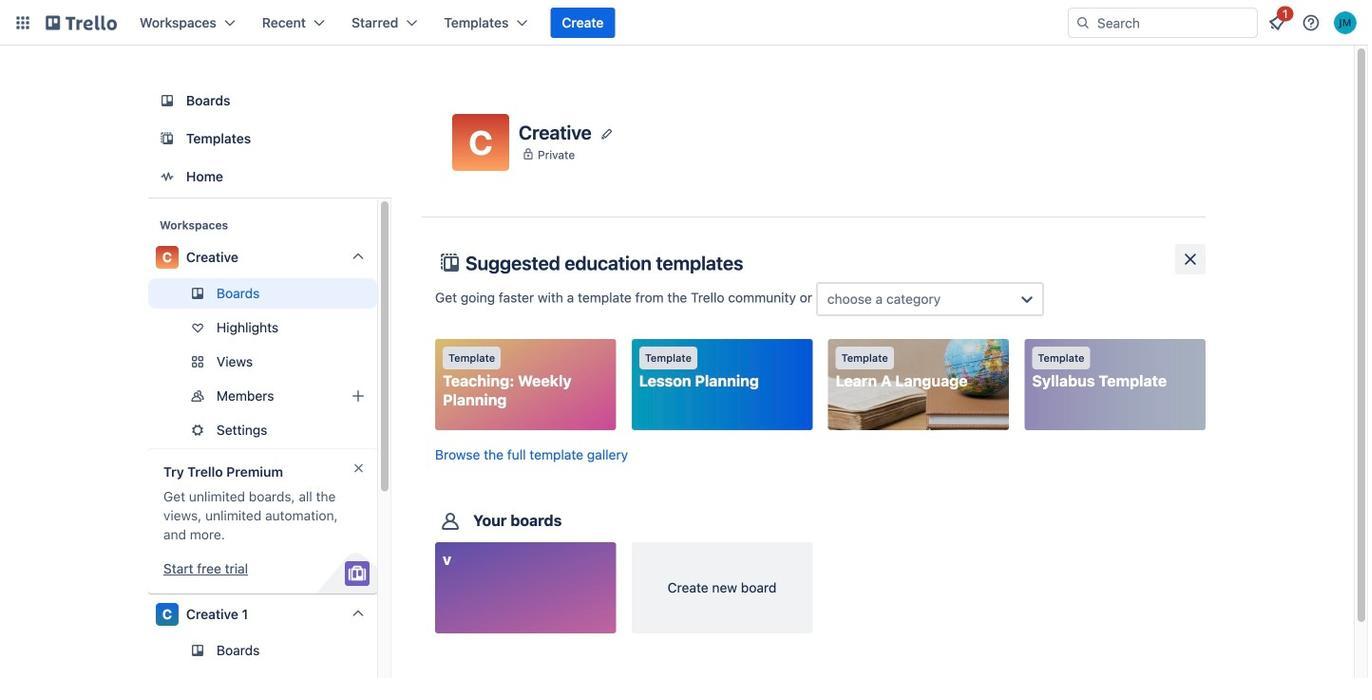 Task type: describe. For each thing, give the bounding box(es) containing it.
2 forward image from the top
[[374, 385, 396, 408]]

forward image
[[374, 419, 396, 442]]

search image
[[1076, 15, 1091, 30]]

1 notification image
[[1266, 11, 1289, 34]]

back to home image
[[46, 8, 117, 38]]

open information menu image
[[1302, 13, 1321, 32]]

1 forward image from the top
[[374, 351, 396, 374]]

home image
[[156, 165, 179, 188]]

board image
[[156, 89, 179, 112]]



Task type: locate. For each thing, give the bounding box(es) containing it.
template board image
[[156, 127, 179, 150]]

primary element
[[0, 0, 1369, 46]]

forward image up forward image at left
[[374, 351, 396, 374]]

forward image
[[374, 351, 396, 374], [374, 385, 396, 408]]

add image
[[347, 385, 370, 408]]

jeremy miller (jeremymiller198) image
[[1335, 11, 1357, 34]]

Search field
[[1091, 10, 1258, 36]]

0 vertical spatial forward image
[[374, 351, 396, 374]]

forward image right add icon
[[374, 385, 396, 408]]

1 vertical spatial forward image
[[374, 385, 396, 408]]



Task type: vqa. For each thing, say whether or not it's contained in the screenshot.
the 1 Notification ICON
yes



